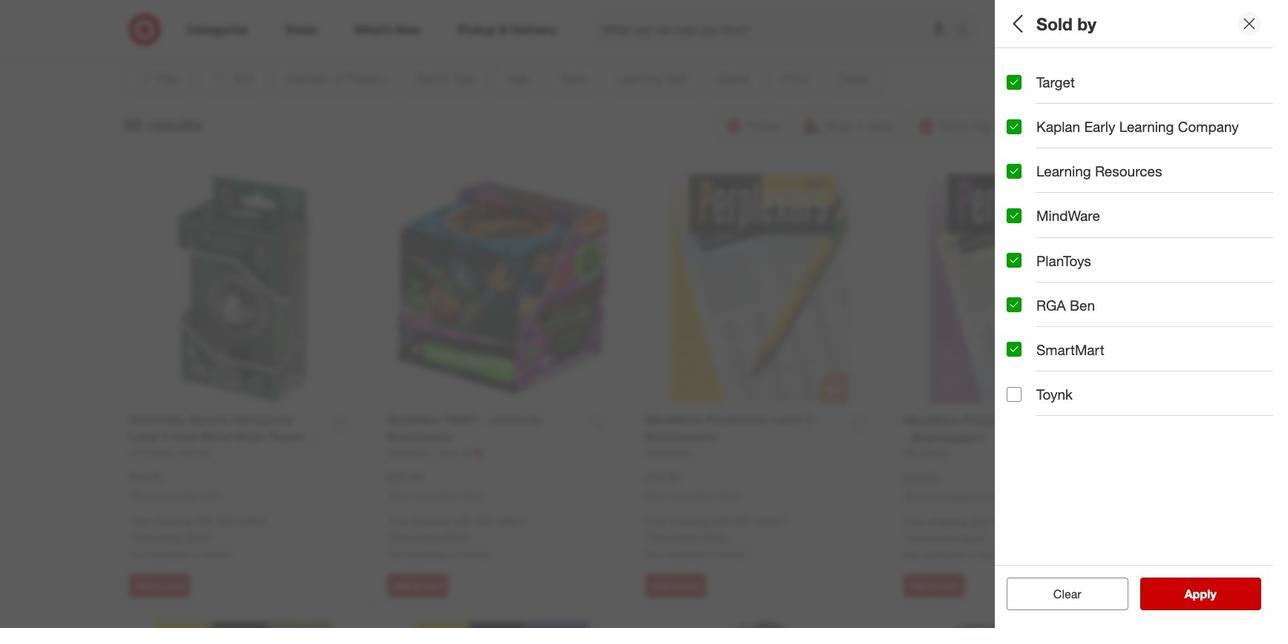 Task type: describe. For each thing, give the bounding box(es) containing it.
mindware
[[1037, 207, 1100, 224]]

clear all
[[1046, 587, 1089, 602]]

motor
[[1205, 187, 1232, 199]]

bepuzzled;
[[1105, 238, 1157, 251]]

online inside $14.87 when purchased online
[[200, 490, 223, 501]]

search button
[[950, 13, 986, 49]]

when inside $14.87 when purchased online
[[129, 490, 152, 501]]

Target checkbox
[[1007, 75, 1022, 89]]

SmartMart checkbox
[[1007, 342, 1022, 357]]

chuckle
[[1160, 238, 1198, 251]]

target
[[1037, 73, 1075, 91]]

clear button
[[1007, 578, 1128, 611]]

games;
[[1038, 135, 1074, 147]]

skill
[[1070, 167, 1098, 185]]

apply
[[1185, 587, 1217, 602]]

fine
[[1182, 187, 1202, 199]]

star
[[1016, 394, 1033, 407]]

thinking;
[[1088, 187, 1130, 199]]

board
[[1007, 135, 1035, 147]]

educatio
[[1238, 238, 1273, 251]]

sale;
[[1053, 342, 1076, 355]]

filters
[[1032, 13, 1078, 34]]

clear for clear all
[[1046, 587, 1074, 602]]

company
[[1178, 118, 1239, 135]]

early
[[1084, 118, 1116, 135]]

resources
[[1095, 163, 1162, 180]]

1 horizontal spatial $16.95
[[904, 471, 939, 486]]

age kids; adult
[[1007, 64, 1058, 95]]

learning right early
[[1120, 118, 1174, 135]]

coding;
[[1007, 187, 1044, 199]]

purchased inside $14.87 when purchased online
[[155, 490, 197, 501]]

learning resources
[[1037, 163, 1162, 180]]

$25.99 when purchased online
[[387, 470, 482, 501]]

rating
[[1051, 375, 1094, 392]]

$14.87
[[129, 470, 165, 485]]

0 horizontal spatial $16.95 when purchased online
[[646, 470, 740, 501]]

MindWare checkbox
[[1007, 209, 1022, 223]]

brainteasers
[[1077, 135, 1135, 147]]

$15;
[[1036, 290, 1055, 303]]

in inside brand alice in wonderland; bepuzzled; chuckle & roar; educatio
[[1033, 238, 1041, 251]]

purchased inside "$25.99 when purchased online"
[[413, 490, 455, 501]]

ad
[[1115, 342, 1128, 355]]

1
[[1007, 394, 1013, 407]]

99
[[124, 114, 143, 135]]

toynk
[[1037, 386, 1073, 403]]

up
[[1056, 394, 1068, 407]]

RGA Ben checkbox
[[1007, 298, 1022, 313]]

Learning Resources checkbox
[[1007, 164, 1022, 179]]

$100;
[[1206, 290, 1232, 303]]

sold by
[[1037, 13, 1097, 34]]

$25;
[[1093, 290, 1112, 303]]

clear all button
[[1007, 578, 1128, 611]]

roar;
[[1210, 238, 1235, 251]]

learning for skill
[[1007, 167, 1066, 185]]

see
[[1169, 587, 1191, 602]]

kaplan early learning company
[[1037, 118, 1239, 135]]

all filters dialog
[[995, 0, 1273, 629]]

brand
[[1007, 219, 1047, 236]]

learning for resources
[[1037, 163, 1091, 180]]

guest
[[1007, 375, 1047, 392]]

all
[[1078, 587, 1089, 602]]

wonderland;
[[1043, 238, 1102, 251]]

deals
[[1007, 323, 1045, 340]]

$14.87 when purchased online
[[129, 470, 223, 501]]

creative
[[1047, 187, 1085, 199]]



Task type: vqa. For each thing, say whether or not it's contained in the screenshot.
Include out of stock Checkbox
yes



Task type: locate. For each thing, give the bounding box(es) containing it.
Kaplan Early Learning Company checkbox
[[1007, 119, 1022, 134]]

sold by dialog
[[995, 0, 1273, 629]]

plantoys
[[1037, 252, 1092, 269]]

1 vertical spatial results
[[1194, 587, 1232, 602]]

sponsored
[[1032, 36, 1076, 47]]

clear inside button
[[1054, 587, 1082, 602]]

age
[[1007, 64, 1033, 81]]

online inside "$25.99 when purchased online"
[[458, 490, 482, 501]]

99 results
[[124, 114, 202, 135]]

learning up creative
[[1037, 163, 1091, 180]]

clear for clear
[[1054, 587, 1082, 602]]

stores
[[203, 548, 231, 560], [461, 548, 490, 560], [719, 548, 748, 560], [978, 549, 1006, 561]]

$0
[[1007, 290, 1018, 303]]

all filters
[[1007, 13, 1078, 34]]

ben
[[1070, 297, 1095, 314]]

Include out of stock checkbox
[[1007, 535, 1022, 550]]

see results button
[[1140, 578, 1262, 611]]

0 horizontal spatial $16.95
[[646, 470, 681, 485]]

$50;
[[1150, 290, 1169, 303]]

results for see results
[[1194, 587, 1232, 602]]

$100
[[1235, 290, 1257, 303]]

price $0  –  $15; $15  –  $25; $25  –  $50; $50  –  $100; $100  –  
[[1007, 271, 1273, 303]]

&
[[1201, 238, 1207, 251]]

results right 99
[[147, 114, 202, 135]]

What can we help you find? suggestions appear below search field
[[593, 13, 960, 46]]

0 horizontal spatial results
[[147, 114, 202, 135]]

1 horizontal spatial results
[[1194, 587, 1232, 602]]

kids;
[[1007, 83, 1030, 95]]

0 vertical spatial results
[[147, 114, 202, 135]]

$35
[[217, 515, 234, 527], [476, 515, 492, 527], [734, 515, 750, 527], [992, 515, 1009, 528]]

price
[[1007, 271, 1042, 288]]

free shipping with $35 orders* * exclusions apply. not available in stores
[[129, 515, 270, 560], [387, 515, 529, 560], [646, 515, 787, 560], [904, 515, 1045, 561]]

in
[[1033, 238, 1041, 251], [192, 548, 200, 560], [450, 548, 458, 560], [708, 548, 716, 560], [967, 549, 975, 561]]

orders*
[[237, 515, 270, 527], [495, 515, 529, 527], [753, 515, 787, 527], [1012, 515, 1045, 528]]

rga ben
[[1037, 297, 1095, 314]]

rga
[[1037, 297, 1066, 314]]

$50
[[1172, 290, 1189, 303]]

online
[[200, 490, 223, 501], [458, 490, 482, 501], [716, 490, 740, 501], [974, 491, 998, 502]]

with
[[195, 515, 214, 527], [453, 515, 473, 527], [712, 515, 731, 527], [970, 515, 989, 528]]

results right see
[[1194, 587, 1232, 602]]

*
[[129, 530, 133, 543], [387, 530, 391, 543], [646, 530, 649, 543], [904, 531, 908, 543]]

search
[[950, 23, 986, 38]]

results for 99 results
[[147, 114, 202, 135]]

learning up coding;
[[1007, 167, 1066, 185]]

advertisement region
[[186, 0, 1076, 35]]

PlanToys checkbox
[[1007, 253, 1022, 268]]

exclusions
[[133, 530, 182, 543], [391, 530, 441, 543], [649, 530, 699, 543], [908, 531, 957, 543]]

apply button
[[1140, 578, 1262, 611]]

exclusions apply. button
[[133, 529, 213, 544], [391, 529, 471, 544], [649, 529, 730, 544], [908, 530, 988, 545]]

free
[[129, 515, 150, 527], [387, 515, 408, 527], [646, 515, 666, 527], [904, 515, 924, 528]]

smartmart
[[1037, 341, 1105, 358]]

guest rating 1 star and up
[[1007, 375, 1094, 407]]

1 all from the top
[[1007, 13, 1028, 34]]

$16.95 when purchased online
[[646, 470, 740, 501], [904, 471, 998, 502]]

2 clear from the left
[[1054, 587, 1082, 602]]

weekly
[[1079, 342, 1112, 355]]

when
[[129, 490, 152, 501], [387, 490, 411, 501], [646, 490, 669, 501], [904, 491, 927, 502]]

deals;
[[1021, 342, 1050, 355]]

$25
[[1115, 290, 1132, 303]]

$15
[[1058, 290, 1075, 303]]

sold
[[1037, 13, 1073, 34]]

1 vertical spatial all
[[1007, 342, 1018, 355]]

results inside 'see results' button
[[1194, 587, 1232, 602]]

1 horizontal spatial $16.95 when purchased online
[[904, 471, 998, 502]]

type
[[1007, 115, 1038, 133]]

deals all deals; sale; weekly ad
[[1007, 323, 1128, 355]]

and
[[1036, 394, 1054, 407]]

results
[[147, 114, 202, 135], [1194, 587, 1232, 602]]

all down deals
[[1007, 342, 1018, 355]]

learning skill coding; creative thinking; creativity; fine motor skills; gr
[[1007, 167, 1273, 199]]

type board games; brainteasers
[[1007, 115, 1135, 147]]

alice
[[1007, 238, 1030, 251]]

creativity;
[[1133, 187, 1180, 199]]

brand alice in wonderland; bepuzzled; chuckle & roar; educatio
[[1007, 219, 1273, 251]]

skills;
[[1235, 187, 1262, 199]]

not
[[129, 548, 146, 560], [387, 548, 404, 560], [646, 548, 662, 560], [904, 549, 921, 561]]

available
[[149, 548, 189, 560], [407, 548, 447, 560], [665, 548, 705, 560], [923, 549, 964, 561]]

kaplan
[[1037, 118, 1081, 135]]

1 clear from the left
[[1046, 587, 1074, 602]]

0 vertical spatial all
[[1007, 13, 1028, 34]]

Toynk checkbox
[[1007, 387, 1022, 402]]

by
[[1078, 13, 1097, 34]]

$25.99
[[387, 470, 423, 485]]

2 all from the top
[[1007, 342, 1018, 355]]

all inside deals all deals; sale; weekly ad
[[1007, 342, 1018, 355]]

clear
[[1046, 587, 1074, 602], [1054, 587, 1082, 602]]

all left sold in the top right of the page
[[1007, 13, 1028, 34]]

learning
[[1120, 118, 1174, 135], [1037, 163, 1091, 180], [1007, 167, 1066, 185]]

clear inside button
[[1046, 587, 1074, 602]]

when inside "$25.99 when purchased online"
[[387, 490, 411, 501]]

gr
[[1265, 187, 1273, 199]]

adult
[[1033, 83, 1058, 95]]

see results
[[1169, 587, 1232, 602]]

learning inside learning skill coding; creative thinking; creativity; fine motor skills; gr
[[1007, 167, 1066, 185]]

purchased
[[155, 490, 197, 501], [413, 490, 455, 501], [671, 490, 714, 501], [929, 491, 972, 502]]



